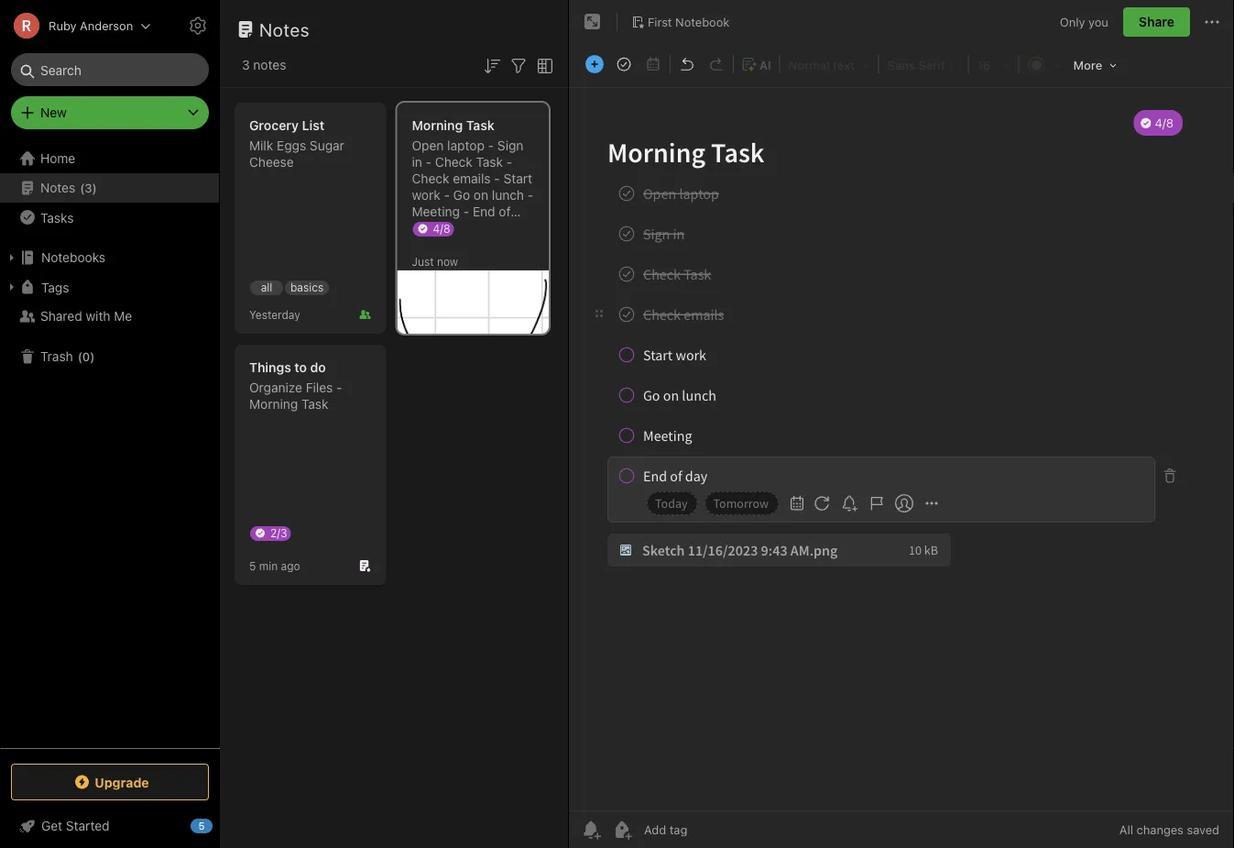 Task type: locate. For each thing, give the bounding box(es) containing it.
saved
[[1188, 823, 1220, 837]]

0 horizontal spatial morning
[[249, 397, 298, 412]]

on
[[474, 187, 489, 203]]

home link
[[0, 144, 220, 173]]

only you
[[1061, 15, 1109, 29]]

Sort options field
[[481, 53, 503, 77]]

( inside notes ( 3 )
[[80, 181, 85, 195]]

1 vertical spatial )
[[90, 350, 95, 363]]

trash ( 0 )
[[40, 349, 95, 364]]

3
[[242, 57, 250, 72], [85, 181, 92, 195]]

milk
[[249, 138, 273, 153]]

share
[[1139, 14, 1175, 29]]

ago
[[281, 559, 300, 572]]

1 vertical spatial morning
[[249, 397, 298, 412]]

morning inside morning task open laptop - sign in - check task - check emails - start work - go on lunch - meeting - end of day
[[412, 118, 463, 133]]

tasks button
[[0, 203, 219, 232]]

thumbnail image
[[397, 270, 549, 334]]

5 left click to collapse image
[[198, 820, 205, 832]]

task
[[466, 118, 495, 133], [476, 154, 503, 170], [302, 397, 329, 412]]

5 left min
[[249, 559, 256, 572]]

( inside 'trash ( 0 )'
[[78, 350, 82, 363]]

task up laptop
[[466, 118, 495, 133]]

go
[[454, 187, 470, 203]]

you
[[1089, 15, 1109, 29]]

end
[[473, 204, 496, 219]]

task up the emails
[[476, 154, 503, 170]]

all
[[261, 281, 273, 294]]

- down start
[[528, 187, 534, 203]]

notebooks link
[[0, 243, 219, 272]]

0 horizontal spatial 5
[[198, 820, 205, 832]]

work
[[412, 187, 441, 203]]

Add filters field
[[508, 53, 530, 77]]

start
[[504, 171, 533, 186]]

only
[[1061, 15, 1086, 29]]

task down files
[[302, 397, 329, 412]]

tags button
[[0, 272, 219, 302]]

shared with me link
[[0, 302, 219, 331]]

0 vertical spatial )
[[92, 181, 97, 195]]

- left the sign at the left top of page
[[488, 138, 494, 153]]

notes for notes ( 3 )
[[40, 180, 75, 195]]

None search field
[[24, 53, 196, 86]]

lunch
[[492, 187, 524, 203]]

More field
[[1068, 51, 1124, 78]]

5
[[249, 559, 256, 572], [198, 820, 205, 832]]

0
[[82, 350, 90, 363]]

) for notes
[[92, 181, 97, 195]]

morning down organize
[[249, 397, 298, 412]]

- right files
[[337, 380, 342, 395]]

0 horizontal spatial 3
[[85, 181, 92, 195]]

-
[[488, 138, 494, 153], [426, 154, 432, 170], [507, 154, 513, 170], [494, 171, 500, 186], [444, 187, 450, 203], [528, 187, 534, 203], [464, 204, 470, 219], [337, 380, 342, 395]]

3 left the notes at the top of the page
[[242, 57, 250, 72]]

( down "home" link
[[80, 181, 85, 195]]

) inside notes ( 3 )
[[92, 181, 97, 195]]

ruby anderson
[[49, 19, 133, 33]]

( for notes
[[80, 181, 85, 195]]

0 horizontal spatial notes
[[40, 180, 75, 195]]

0 vertical spatial 5
[[249, 559, 256, 572]]

- down go
[[464, 204, 470, 219]]

min
[[259, 559, 278, 572]]

)
[[92, 181, 97, 195], [90, 350, 95, 363]]

things
[[249, 360, 291, 375]]

morning up open
[[412, 118, 463, 133]]

1 vertical spatial 5
[[198, 820, 205, 832]]

organize
[[249, 380, 302, 395]]

first notebook
[[648, 15, 730, 29]]

Heading level field
[[783, 51, 877, 77]]

Note Editor text field
[[569, 88, 1235, 810]]

0 vertical spatial (
[[80, 181, 85, 195]]

changes
[[1137, 823, 1184, 837]]

basics
[[291, 281, 324, 294]]

- right "in"
[[426, 154, 432, 170]]

1 vertical spatial task
[[476, 154, 503, 170]]

to
[[295, 360, 307, 375]]

0 vertical spatial check
[[435, 154, 473, 170]]

trash
[[40, 349, 73, 364]]

1 horizontal spatial morning
[[412, 118, 463, 133]]

1 vertical spatial 3
[[85, 181, 92, 195]]

get started
[[41, 818, 110, 833]]

) inside 'trash ( 0 )'
[[90, 350, 95, 363]]

Font color field
[[1022, 51, 1068, 77]]

(
[[80, 181, 85, 195], [78, 350, 82, 363]]

new button
[[11, 96, 209, 129]]

notes up the notes at the top of the page
[[259, 18, 310, 40]]

3 down "home" link
[[85, 181, 92, 195]]

morning
[[412, 118, 463, 133], [249, 397, 298, 412]]

expand note image
[[582, 11, 604, 33]]

check up work
[[412, 171, 450, 186]]

sugar
[[310, 138, 345, 153]]

) for trash
[[90, 350, 95, 363]]

0 vertical spatial 3
[[242, 57, 250, 72]]

notes
[[259, 18, 310, 40], [40, 180, 75, 195]]

1 vertical spatial (
[[78, 350, 82, 363]]

( for trash
[[78, 350, 82, 363]]

tree
[[0, 144, 220, 747]]

) right trash
[[90, 350, 95, 363]]

1 horizontal spatial 5
[[249, 559, 256, 572]]

meeting
[[412, 204, 460, 219]]

View options field
[[530, 53, 556, 77]]

anderson
[[80, 19, 133, 33]]

shared
[[40, 308, 82, 324]]

5 for 5
[[198, 820, 205, 832]]

- inside things to do organize files - morning task
[[337, 380, 342, 395]]

home
[[40, 151, 75, 166]]

( right trash
[[78, 350, 82, 363]]

task image
[[611, 51, 637, 77]]

0 vertical spatial morning
[[412, 118, 463, 133]]

check
[[435, 154, 473, 170], [412, 171, 450, 186]]

click to collapse image
[[213, 814, 227, 836]]

1 horizontal spatial notes
[[259, 18, 310, 40]]

just now
[[412, 255, 458, 268]]

now
[[437, 255, 458, 268]]

notes down home
[[40, 180, 75, 195]]

5 inside help and learning task checklist field
[[198, 820, 205, 832]]

1 vertical spatial notes
[[40, 180, 75, 195]]

morning inside things to do organize files - morning task
[[249, 397, 298, 412]]

More actions field
[[1202, 7, 1224, 37]]

2 vertical spatial task
[[302, 397, 329, 412]]

just
[[412, 255, 434, 268]]

heading level image
[[783, 52, 876, 76]]

share button
[[1124, 7, 1191, 37]]

2/3
[[270, 526, 287, 539]]

expand tags image
[[5, 280, 19, 294]]

tree containing home
[[0, 144, 220, 747]]

- left go
[[444, 187, 450, 203]]

) down "home" link
[[92, 181, 97, 195]]

check down laptop
[[435, 154, 473, 170]]

ruby
[[49, 19, 77, 33]]

0 vertical spatial notes
[[259, 18, 310, 40]]



Task type: describe. For each thing, give the bounding box(es) containing it.
notebook
[[676, 15, 730, 29]]

all changes saved
[[1120, 823, 1220, 837]]

first
[[648, 15, 673, 29]]

Insert field
[[581, 51, 609, 77]]

1 horizontal spatial 3
[[242, 57, 250, 72]]

tags
[[41, 279, 69, 295]]

grocery
[[249, 118, 299, 133]]

more
[[1074, 58, 1103, 72]]

started
[[66, 818, 110, 833]]

upgrade button
[[11, 764, 209, 800]]

notes ( 3 )
[[40, 180, 97, 195]]

Account field
[[0, 7, 151, 44]]

notes
[[253, 57, 286, 72]]

yesterday
[[249, 308, 300, 321]]

first notebook button
[[625, 9, 736, 35]]

laptop
[[448, 138, 485, 153]]

list
[[302, 118, 325, 133]]

add tag image
[[611, 819, 633, 841]]

cheese
[[249, 154, 294, 170]]

notebooks
[[41, 250, 106, 265]]

Font family field
[[882, 51, 967, 77]]

in
[[412, 154, 422, 170]]

me
[[114, 308, 132, 324]]

grocery list milk eggs sugar cheese
[[249, 118, 345, 170]]

all
[[1120, 823, 1134, 837]]

do
[[310, 360, 326, 375]]

morning task open laptop - sign in - check task - check emails - start work - go on lunch - meeting - end of day
[[412, 118, 534, 236]]

expand notebooks image
[[5, 250, 19, 265]]

font family image
[[882, 52, 966, 76]]

add a reminder image
[[580, 819, 602, 841]]

emails
[[453, 171, 491, 186]]

4/8
[[433, 222, 451, 235]]

sign
[[498, 138, 524, 153]]

Search text field
[[24, 53, 196, 86]]

upgrade
[[95, 774, 149, 790]]

files
[[306, 380, 333, 395]]

shared with me
[[40, 308, 132, 324]]

more actions image
[[1202, 11, 1224, 33]]

with
[[86, 308, 110, 324]]

notes for notes
[[259, 18, 310, 40]]

of
[[499, 204, 511, 219]]

5 for 5 min ago
[[249, 559, 256, 572]]

5 min ago
[[249, 559, 300, 572]]

get
[[41, 818, 62, 833]]

Font size field
[[971, 51, 1017, 77]]

3 notes
[[242, 57, 286, 72]]

0 vertical spatial task
[[466, 118, 495, 133]]

eggs
[[277, 138, 306, 153]]

Help and Learning task checklist field
[[0, 811, 220, 841]]

new
[[40, 105, 67, 120]]

3 inside notes ( 3 )
[[85, 181, 92, 195]]

undo image
[[675, 51, 700, 77]]

tasks
[[40, 210, 74, 225]]

Add tag field
[[643, 822, 780, 837]]

- up lunch
[[494, 171, 500, 186]]

font color image
[[1023, 52, 1067, 76]]

open
[[412, 138, 444, 153]]

task inside things to do organize files - morning task
[[302, 397, 329, 412]]

add filters image
[[508, 55, 530, 77]]

settings image
[[187, 15, 209, 37]]

day
[[412, 220, 433, 236]]

things to do organize files - morning task
[[249, 360, 342, 412]]

- down the sign at the left top of page
[[507, 154, 513, 170]]

note window element
[[569, 0, 1235, 848]]

1 vertical spatial check
[[412, 171, 450, 186]]

font size image
[[972, 52, 1016, 76]]



Task type: vqa. For each thing, say whether or not it's contained in the screenshot.
Heading level image
yes



